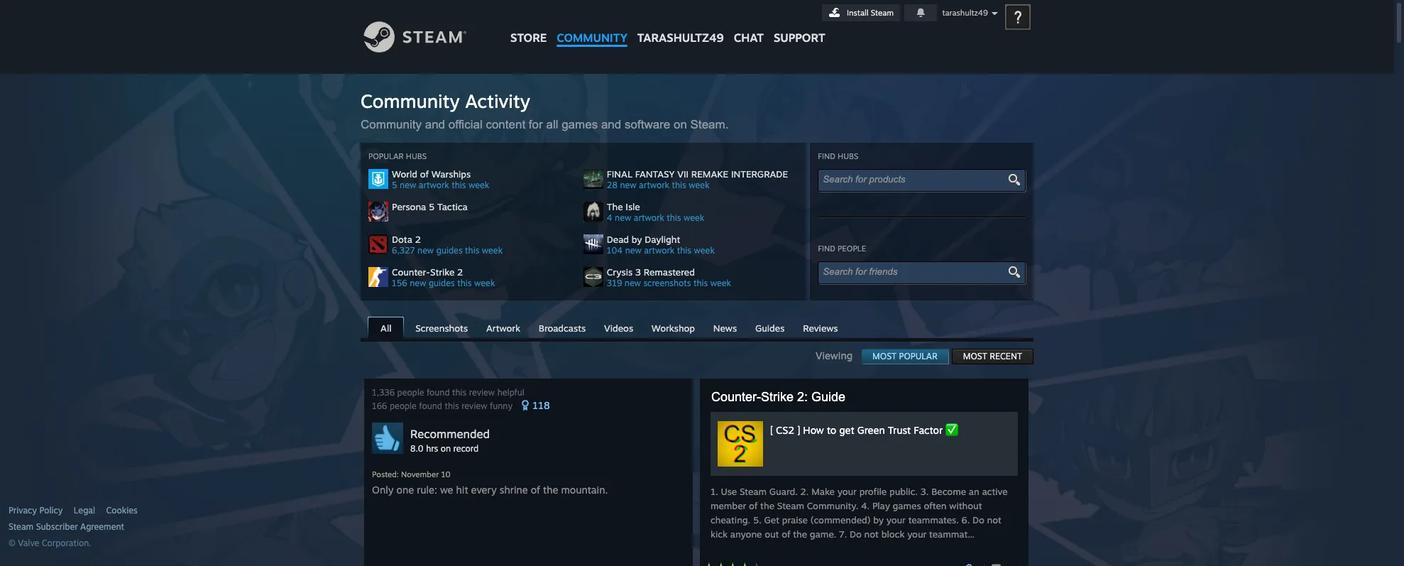 Task type: vqa. For each thing, say whether or not it's contained in the screenshot.
the topmost UPLOAD
no



Task type: locate. For each thing, give the bounding box(es) containing it.
most inside most recent link
[[964, 351, 988, 362]]

of right the out
[[782, 528, 791, 540]]

0 horizontal spatial on
[[441, 443, 451, 454]]

0 horizontal spatial by
[[632, 234, 642, 245]]

new right 28
[[620, 180, 637, 190]]

find people
[[818, 244, 867, 254]]

find for find hubs
[[818, 151, 836, 161]]

people
[[838, 244, 867, 254], [397, 387, 424, 398], [390, 401, 417, 411]]

new up persona
[[400, 180, 416, 190]]

1 vertical spatial by
[[874, 514, 884, 526]]

dead by daylight 104 new artwork this week
[[607, 234, 715, 256]]

guides inside counter-strike 2 156 new guides this week
[[429, 278, 455, 288]]

✅
[[946, 424, 959, 436]]

0 horizontal spatial 5
[[392, 180, 398, 190]]

artwork inside final fantasy vii remake intergrade 28 new artwork this week
[[639, 180, 670, 190]]

legal link
[[74, 505, 95, 516]]

0 horizontal spatial strike
[[430, 266, 455, 278]]

official
[[449, 118, 483, 131]]

of up 5.
[[749, 500, 758, 511]]

new right 4
[[615, 212, 632, 223]]

most left recent on the right of the page
[[964, 351, 988, 362]]

the isle 4 new artwork this week
[[607, 201, 705, 223]]

2
[[415, 234, 421, 245], [457, 266, 463, 278]]

on
[[674, 118, 687, 131], [441, 443, 451, 454]]

tactica
[[438, 201, 468, 212]]

new inside the crysis 3 remastered 319 new screenshots this week
[[625, 278, 641, 288]]

1 most from the left
[[873, 351, 897, 362]]

1 vertical spatial the
[[761, 500, 775, 511]]

week up crysis 3 remastered link
[[694, 245, 715, 256]]

week inside final fantasy vii remake intergrade 28 new artwork this week
[[689, 180, 710, 190]]

reviews
[[803, 322, 839, 334]]

week right 'vii'
[[689, 180, 710, 190]]

1 horizontal spatial and
[[602, 118, 622, 131]]

steam
[[871, 8, 894, 18], [740, 486, 767, 497], [778, 500, 805, 511], [9, 521, 34, 532]]

artwork up the isle 4 new artwork this week
[[639, 180, 670, 190]]

1 vertical spatial games
[[893, 500, 922, 511]]

all
[[381, 322, 392, 334]]

1 vertical spatial 2
[[457, 266, 463, 278]]

counter- for counter-strike 2: guide
[[712, 390, 761, 404]]

0 vertical spatial community
[[361, 89, 460, 112]]

0 vertical spatial 2
[[415, 234, 421, 245]]

community
[[361, 89, 460, 112], [361, 118, 422, 131]]

world
[[392, 168, 418, 180]]

2 vertical spatial your
[[908, 528, 927, 540]]

5
[[392, 180, 398, 190], [429, 201, 435, 212]]

1 horizontal spatial most
[[964, 351, 988, 362]]

recommended
[[411, 427, 490, 441]]

1. use steam guard. 2. make your profile public. 3. become an active member of the steam community. 4. play games often without cheating. 5. get praise (commended) by your teammates. 6. do not kick anyone out of the game. 7. do not block your teammat...
[[711, 486, 1008, 540]]

this inside the crysis 3 remastered 319 new screenshots this week
[[694, 278, 708, 288]]

118
[[533, 399, 550, 411]]

counter- inside counter-strike 2 156 new guides this week
[[392, 266, 430, 278]]

by
[[632, 234, 642, 245], [874, 514, 884, 526]]

strike left 2:
[[761, 390, 794, 404]]

do right the 7.
[[850, 528, 862, 540]]

1 vertical spatial do
[[850, 528, 862, 540]]

guides up counter-strike 2 156 new guides this week
[[437, 245, 463, 256]]

daylight
[[645, 234, 681, 245]]

new inside world of warships 5 new artwork this week
[[400, 180, 416, 190]]

world of warships link
[[392, 168, 584, 180]]

guard.
[[770, 486, 798, 497]]

factor
[[914, 424, 943, 436]]

strike for 2
[[430, 266, 455, 278]]

2 right dota
[[415, 234, 421, 245]]

software
[[625, 118, 671, 131]]

most
[[873, 351, 897, 362], [964, 351, 988, 362]]

store link
[[506, 0, 552, 51]]

steam.
[[691, 118, 729, 131]]

0 horizontal spatial 2
[[415, 234, 421, 245]]

most popular link
[[862, 349, 949, 364]]

0 vertical spatial the
[[543, 484, 559, 496]]

1 vertical spatial your
[[887, 514, 906, 526]]

artwork up daylight
[[634, 212, 665, 223]]

most inside most popular link
[[873, 351, 897, 362]]

week up news "link"
[[711, 278, 732, 288]]

screenshots link
[[409, 317, 475, 337]]

8.0
[[411, 443, 424, 454]]

week up counter-strike 2 'link'
[[482, 245, 503, 256]]

1 vertical spatial strike
[[761, 390, 794, 404]]

games
[[562, 118, 598, 131], [893, 500, 922, 511]]

broadcasts
[[539, 322, 586, 334]]

1 vertical spatial find
[[818, 244, 836, 254]]

2.
[[801, 486, 809, 497]]

this inside dead by daylight 104 new artwork this week
[[677, 245, 692, 256]]

2 horizontal spatial your
[[908, 528, 927, 540]]

the down praise
[[794, 528, 808, 540]]

guides down dota 2 6,327 new guides this week
[[429, 278, 455, 288]]

of inside posted: november 10 only one rule: we hit every shrine of the mountain.
[[531, 484, 540, 496]]

warships
[[432, 168, 471, 180]]

1 horizontal spatial on
[[674, 118, 687, 131]]

broadcasts link
[[532, 317, 593, 337]]

0 horizontal spatial tarashultz49
[[638, 31, 724, 45]]

hubs
[[406, 151, 427, 161]]

artwork up remastered
[[644, 245, 675, 256]]

new inside dota 2 6,327 new guides this week
[[418, 245, 434, 256]]

cheating.
[[711, 514, 751, 526]]

crysis 3 remastered 319 new screenshots this week
[[607, 266, 732, 288]]

0 horizontal spatial games
[[562, 118, 598, 131]]

0 vertical spatial 5
[[392, 180, 398, 190]]

0 vertical spatial people
[[838, 244, 867, 254]]

0 vertical spatial not
[[988, 514, 1002, 526]]

public.
[[890, 486, 918, 497]]

0 vertical spatial games
[[562, 118, 598, 131]]

how
[[804, 424, 825, 436]]

new right 156
[[410, 278, 426, 288]]

viewing
[[816, 349, 862, 362]]

counter- down "6,327"
[[392, 266, 430, 278]]

your up the community.
[[838, 486, 857, 497]]

1 horizontal spatial do
[[973, 514, 985, 526]]

the left mountain.
[[543, 484, 559, 496]]

community
[[557, 31, 628, 45]]

counter- left 2:
[[712, 390, 761, 404]]

world of warships 5 new artwork this week
[[392, 168, 490, 190]]

on left steam.
[[674, 118, 687, 131]]

shrine
[[500, 484, 528, 496]]

community up hubs
[[361, 89, 460, 112]]

on inside recommended 8.0 hrs on record
[[441, 443, 451, 454]]

new right "6,327"
[[418, 245, 434, 256]]

most for most recent
[[964, 351, 988, 362]]

games down public.
[[893, 500, 922, 511]]

kick
[[711, 528, 728, 540]]

we
[[440, 484, 454, 496]]

artwork up 'persona 5 tactica'
[[419, 180, 449, 190]]

artwork
[[419, 180, 449, 190], [639, 180, 670, 190], [634, 212, 665, 223], [644, 245, 675, 256]]

2 horizontal spatial the
[[794, 528, 808, 540]]

do right 6.
[[973, 514, 985, 526]]

reviews link
[[796, 317, 846, 337]]

of down hubs
[[420, 168, 429, 180]]

1 horizontal spatial 2
[[457, 266, 463, 278]]

steam right use
[[740, 486, 767, 497]]

this
[[452, 180, 466, 190], [672, 180, 687, 190], [667, 212, 682, 223], [465, 245, 480, 256], [677, 245, 692, 256], [458, 278, 472, 288], [694, 278, 708, 288], [452, 387, 467, 398], [445, 401, 459, 411]]

of right shrine
[[531, 484, 540, 496]]

videos
[[604, 322, 634, 334]]

1 horizontal spatial strike
[[761, 390, 794, 404]]

104
[[607, 245, 623, 256]]

not down active
[[988, 514, 1002, 526]]

new inside the isle 4 new artwork this week
[[615, 212, 632, 223]]

guides
[[437, 245, 463, 256], [429, 278, 455, 288]]

without
[[950, 500, 983, 511]]

5 left tactica at the top left of page
[[429, 201, 435, 212]]

1 vertical spatial popular
[[900, 351, 938, 362]]

2 most from the left
[[964, 351, 988, 362]]

0 horizontal spatial and
[[425, 118, 445, 131]]

by down play
[[874, 514, 884, 526]]

most for most popular
[[873, 351, 897, 362]]

1 horizontal spatial games
[[893, 500, 922, 511]]

week up persona 5 tactica link
[[469, 180, 490, 190]]

0 vertical spatial by
[[632, 234, 642, 245]]

1 vertical spatial people
[[397, 387, 424, 398]]

popular
[[369, 151, 404, 161], [900, 351, 938, 362]]

1 vertical spatial counter-
[[712, 390, 761, 404]]

steam inside cookies steam subscriber agreement © valve corporation.
[[9, 521, 34, 532]]

member
[[711, 500, 747, 511]]

cookies steam subscriber agreement © valve corporation.
[[9, 505, 138, 548]]

0 horizontal spatial popular
[[369, 151, 404, 161]]

1 horizontal spatial the
[[761, 500, 775, 511]]

review left funny
[[462, 401, 488, 411]]

1 horizontal spatial by
[[874, 514, 884, 526]]

None text field
[[823, 174, 1009, 185]]

1 horizontal spatial popular
[[900, 351, 938, 362]]

week up dead by daylight link
[[684, 212, 705, 223]]

persona 5 tactica
[[392, 201, 468, 212]]

0 vertical spatial find
[[818, 151, 836, 161]]

not left block
[[865, 528, 879, 540]]

support
[[774, 31, 826, 45]]

new right '104'
[[625, 245, 642, 256]]

this inside final fantasy vii remake intergrade 28 new artwork this week
[[672, 180, 687, 190]]

4.
[[862, 500, 870, 511]]

1 horizontal spatial tarashultz49
[[943, 8, 989, 18]]

5 inside world of warships 5 new artwork this week
[[392, 180, 398, 190]]

6,327
[[392, 245, 415, 256]]

review up funny
[[469, 387, 495, 398]]

posted:
[[372, 469, 399, 479]]

cookies
[[106, 505, 138, 516]]

find for find people
[[818, 244, 836, 254]]

5 up persona
[[392, 180, 398, 190]]

0 vertical spatial your
[[838, 486, 857, 497]]

0 vertical spatial strike
[[430, 266, 455, 278]]

not
[[988, 514, 1002, 526], [865, 528, 879, 540]]

week down dota 2 'link'
[[474, 278, 495, 288]]

strike inside counter-strike 2 156 new guides this week
[[430, 266, 455, 278]]

None text field
[[823, 266, 1009, 277]]

2 vertical spatial the
[[794, 528, 808, 540]]

0 vertical spatial guides
[[437, 245, 463, 256]]

1 and from the left
[[425, 118, 445, 131]]

the isle link
[[607, 201, 799, 212]]

1 vertical spatial not
[[865, 528, 879, 540]]

2 find from the top
[[818, 244, 836, 254]]

1 find from the top
[[818, 151, 836, 161]]

1 vertical spatial on
[[441, 443, 451, 454]]

1 vertical spatial community
[[361, 118, 422, 131]]

recommended 8.0 hrs on record
[[411, 427, 490, 454]]

your down teammates.
[[908, 528, 927, 540]]

community.
[[807, 500, 859, 511]]

4
[[607, 212, 613, 223]]

None image field
[[1006, 173, 1023, 186], [1006, 266, 1023, 278], [1006, 173, 1023, 186], [1006, 266, 1023, 278]]

0 horizontal spatial your
[[838, 486, 857, 497]]

most recent link
[[952, 349, 1034, 364]]

]
[[798, 424, 801, 436]]

and left software
[[602, 118, 622, 131]]

week inside world of warships 5 new artwork this week
[[469, 180, 490, 190]]

install
[[847, 8, 869, 18]]

most right 'viewing'
[[873, 351, 897, 362]]

steam down privacy
[[9, 521, 34, 532]]

0 horizontal spatial counter-
[[392, 266, 430, 278]]

2 down dota 2 6,327 new guides this week
[[457, 266, 463, 278]]

artwork
[[486, 322, 521, 334]]

praise
[[783, 514, 808, 526]]

0 horizontal spatial the
[[543, 484, 559, 496]]

0 horizontal spatial do
[[850, 528, 862, 540]]

week inside the crysis 3 remastered 319 new screenshots this week
[[711, 278, 732, 288]]

0 vertical spatial on
[[674, 118, 687, 131]]

on right hrs
[[441, 443, 451, 454]]

remastered
[[644, 266, 695, 278]]

by right the dead
[[632, 234, 642, 245]]

new inside dead by daylight 104 new artwork this week
[[625, 245, 642, 256]]

your up block
[[887, 514, 906, 526]]

week inside dota 2 6,327 new guides this week
[[482, 245, 503, 256]]

1 horizontal spatial your
[[887, 514, 906, 526]]

of inside world of warships 5 new artwork this week
[[420, 168, 429, 180]]

0 vertical spatial popular
[[369, 151, 404, 161]]

dead
[[607, 234, 629, 245]]

1 horizontal spatial 5
[[429, 201, 435, 212]]

posted: november 10 only one rule: we hit every shrine of the mountain.
[[372, 469, 608, 496]]

1 horizontal spatial counter-
[[712, 390, 761, 404]]

0 vertical spatial review
[[469, 387, 495, 398]]

found
[[427, 387, 450, 398], [419, 401, 442, 411]]

new right 319
[[625, 278, 641, 288]]

corporation.
[[42, 538, 91, 548]]

and left the official
[[425, 118, 445, 131]]

one
[[397, 484, 414, 496]]

community up the popular hubs
[[361, 118, 422, 131]]

the up get
[[761, 500, 775, 511]]

find
[[818, 151, 836, 161], [818, 244, 836, 254]]

privacy policy
[[9, 505, 63, 516]]

0 horizontal spatial most
[[873, 351, 897, 362]]

games right all
[[562, 118, 598, 131]]

0 vertical spatial counter-
[[392, 266, 430, 278]]

make
[[812, 486, 835, 497]]

1 vertical spatial guides
[[429, 278, 455, 288]]

strike down dota 2 6,327 new guides this week
[[430, 266, 455, 278]]



Task type: describe. For each thing, give the bounding box(es) containing it.
get
[[765, 514, 780, 526]]

people for 1,336
[[397, 387, 424, 398]]

dead by daylight link
[[607, 234, 799, 245]]

videos link
[[597, 317, 641, 337]]

install steam link
[[823, 4, 901, 21]]

subscriber
[[36, 521, 78, 532]]

©
[[9, 538, 15, 548]]

funny
[[490, 401, 513, 411]]

3
[[636, 266, 641, 278]]

166
[[372, 401, 387, 411]]

rule:
[[417, 484, 437, 496]]

helpful
[[498, 387, 525, 398]]

persona
[[392, 201, 426, 212]]

this inside the isle 4 new artwork this week
[[667, 212, 682, 223]]

28
[[607, 180, 618, 190]]

by inside 1. use steam guard. 2. make your profile public. 3. become an active member of the steam community. 4. play games often without cheating. 5. get praise (commended) by your teammates. 6. do not kick anyone out of the game. 7. do not block your teammat...
[[874, 514, 884, 526]]

only
[[372, 484, 394, 496]]

counter-strike 2 link
[[392, 266, 584, 278]]

block
[[882, 528, 905, 540]]

for
[[529, 118, 543, 131]]

games inside community activity community and official content for all games and software on steam.
[[562, 118, 598, 131]]

strike for 2:
[[761, 390, 794, 404]]

privacy
[[9, 505, 37, 516]]

2 inside dota 2 6,327 new guides this week
[[415, 234, 421, 245]]

record
[[454, 443, 479, 454]]

0 vertical spatial do
[[973, 514, 985, 526]]

become
[[932, 486, 967, 497]]

on inside community activity community and official content for all games and software on steam.
[[674, 118, 687, 131]]

legal
[[74, 505, 95, 516]]

1,336
[[372, 387, 395, 398]]

by inside dead by daylight 104 new artwork this week
[[632, 234, 642, 245]]

0 vertical spatial tarashultz49
[[943, 8, 989, 18]]

the
[[607, 201, 623, 212]]

week inside the isle 4 new artwork this week
[[684, 212, 705, 223]]

1 community from the top
[[361, 89, 460, 112]]

new inside final fantasy vii remake intergrade 28 new artwork this week
[[620, 180, 637, 190]]

week inside dead by daylight 104 new artwork this week
[[694, 245, 715, 256]]

cs2
[[776, 424, 795, 436]]

recent
[[990, 351, 1023, 362]]

week inside counter-strike 2 156 new guides this week
[[474, 278, 495, 288]]

people for find
[[838, 244, 867, 254]]

10
[[441, 469, 451, 479]]

the inside posted: november 10 only one rule: we hit every shrine of the mountain.
[[543, 484, 559, 496]]

2 inside counter-strike 2 156 new guides this week
[[457, 266, 463, 278]]

1 horizontal spatial not
[[988, 514, 1002, 526]]

november
[[401, 469, 439, 479]]

store
[[511, 31, 547, 45]]

2 and from the left
[[602, 118, 622, 131]]

out
[[765, 528, 779, 540]]

dota
[[392, 234, 413, 245]]

install steam
[[847, 8, 894, 18]]

[
[[771, 424, 774, 436]]

artwork inside the isle 4 new artwork this week
[[634, 212, 665, 223]]

final
[[607, 168, 633, 180]]

community link
[[552, 0, 633, 51]]

agreement
[[80, 521, 124, 532]]

0 horizontal spatial not
[[865, 528, 879, 540]]

new inside counter-strike 2 156 new guides this week
[[410, 278, 426, 288]]

1 vertical spatial tarashultz49
[[638, 31, 724, 45]]

this inside world of warships 5 new artwork this week
[[452, 180, 466, 190]]

popular hubs
[[369, 151, 427, 161]]

crysis 3 remastered link
[[607, 266, 799, 278]]

hubs
[[838, 151, 859, 161]]

to
[[827, 424, 837, 436]]

this inside counter-strike 2 156 new guides this week
[[458, 278, 472, 288]]

intergrade
[[731, 168, 788, 180]]

an
[[969, 486, 980, 497]]

hrs
[[426, 443, 438, 454]]

game.
[[810, 528, 837, 540]]

find hubs
[[818, 151, 859, 161]]

mountain.
[[561, 484, 608, 496]]

news link
[[707, 317, 744, 337]]

1 vertical spatial review
[[462, 401, 488, 411]]

screenshots
[[416, 322, 468, 334]]

0 vertical spatial found
[[427, 387, 450, 398]]

artwork inside world of warships 5 new artwork this week
[[419, 180, 449, 190]]

2 community from the top
[[361, 118, 422, 131]]

counter- for counter-strike 2 156 new guides this week
[[392, 266, 430, 278]]

2 vertical spatial people
[[390, 401, 417, 411]]

7.
[[840, 528, 848, 540]]

cookies link
[[106, 505, 138, 516]]

community activity community and official content for all games and software on steam.
[[361, 89, 736, 131]]

steam subscriber agreement link
[[9, 521, 357, 533]]

chat link
[[729, 0, 769, 48]]

games inside 1. use steam guard. 2. make your profile public. 3. become an active member of the steam community. 4. play games often without cheating. 5. get praise (commended) by your teammates. 6. do not kick anyone out of the game. 7. do not block your teammat...
[[893, 500, 922, 511]]

steam right the install
[[871, 8, 894, 18]]

6.
[[962, 514, 970, 526]]

this inside dota 2 6,327 new guides this week
[[465, 245, 480, 256]]

active
[[983, 486, 1008, 497]]

steam up praise
[[778, 500, 805, 511]]

teammates.
[[909, 514, 959, 526]]

isle
[[626, 201, 640, 212]]

guides inside dota 2 6,327 new guides this week
[[437, 245, 463, 256]]

1 vertical spatial 5
[[429, 201, 435, 212]]

workshop link
[[645, 317, 702, 337]]

vii
[[678, 168, 689, 180]]

persona 5 tactica link
[[392, 201, 584, 212]]

319
[[607, 278, 622, 288]]

fantasy
[[635, 168, 675, 180]]

remake
[[692, 168, 729, 180]]

news
[[714, 322, 737, 334]]

often
[[924, 500, 947, 511]]

artwork inside dead by daylight 104 new artwork this week
[[644, 245, 675, 256]]

dota 2 6,327 new guides this week
[[392, 234, 503, 256]]

policy
[[39, 505, 63, 516]]

1 vertical spatial found
[[419, 401, 442, 411]]

teammat...
[[930, 528, 975, 540]]

trust
[[888, 424, 912, 436]]

1.
[[711, 486, 719, 497]]



